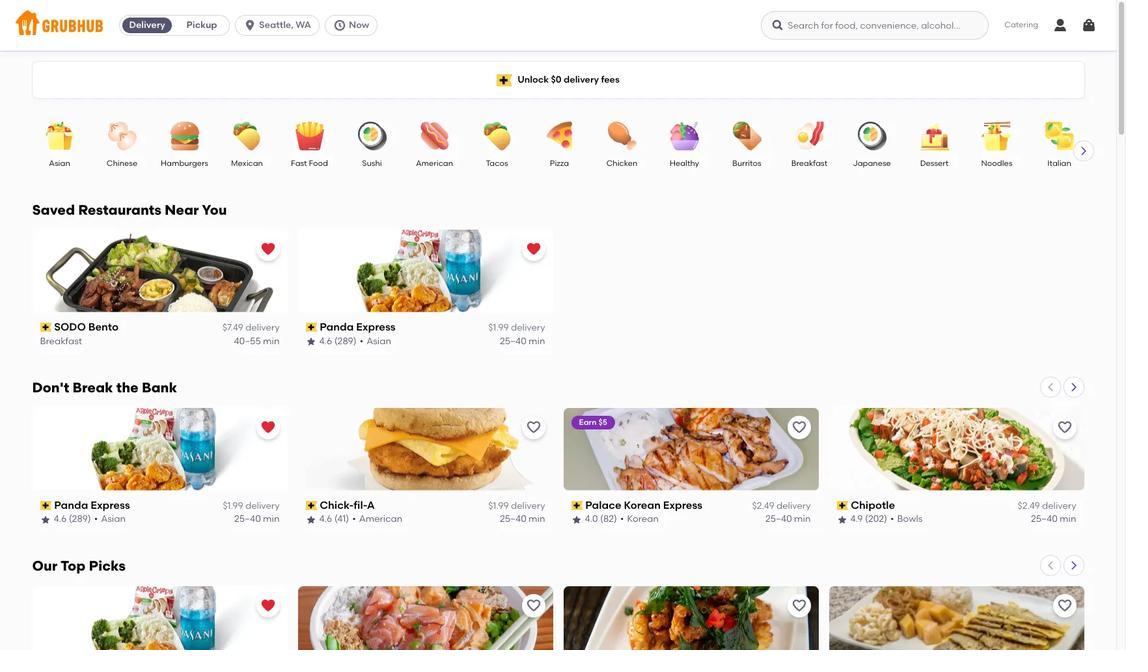 Task type: locate. For each thing, give the bounding box(es) containing it.
$2.49 for chipotle
[[1018, 501, 1040, 512]]

bowls
[[897, 514, 923, 525]]

$7.49 delivery
[[222, 322, 280, 333]]

star icon image for chick-fil-a saved restaurant image
[[40, 515, 50, 525]]

wa
[[296, 20, 311, 31]]

1 vertical spatial 4.6 (289)
[[54, 514, 91, 525]]

0 horizontal spatial • asian
[[94, 514, 126, 525]]

breakfast image
[[787, 122, 832, 150]]

0 vertical spatial panda
[[320, 321, 354, 333]]

food
[[309, 159, 328, 168]]

panda
[[320, 321, 354, 333], [54, 499, 88, 512]]

25–40 for saved restaurant icon to the right
[[500, 336, 526, 347]]

$2.49 delivery for palace korean express
[[752, 501, 811, 512]]

save this restaurant button for chipotle logo
[[1053, 416, 1076, 439]]

noodles image
[[974, 122, 1020, 150]]

0 vertical spatial american
[[416, 159, 453, 168]]

chicken
[[607, 159, 638, 168]]

1 horizontal spatial american
[[416, 159, 453, 168]]

subscription pass image left 'chick-'
[[306, 501, 317, 510]]

restaurants
[[78, 202, 161, 218]]

delivery for chick-fil-a logo
[[511, 501, 545, 512]]

saved
[[32, 202, 75, 218]]

svg image
[[1081, 18, 1097, 33], [244, 19, 257, 32], [333, 19, 346, 32], [772, 19, 785, 32]]

1 vertical spatial korean
[[627, 514, 659, 525]]

asian image
[[37, 122, 82, 150]]

don't break the bank
[[32, 379, 177, 396]]

don't
[[32, 379, 69, 396]]

tacos
[[486, 159, 508, 168]]

0 horizontal spatial panda
[[54, 499, 88, 512]]

panda express logo image for subscription pass icon associated with 'star icon' corresponding to chick-fil-a saved restaurant image's saved restaurant button
[[32, 408, 287, 491]]

0 horizontal spatial (289)
[[69, 514, 91, 525]]

2 $2.49 delivery from the left
[[1018, 501, 1076, 512]]

1 horizontal spatial express
[[356, 321, 396, 333]]

panda express logo image
[[298, 230, 553, 312], [32, 408, 287, 491], [32, 586, 287, 650]]

subscription pass image right $7.49 delivery
[[306, 323, 317, 332]]

korean up • korean at the right bottom of page
[[624, 499, 661, 512]]

earn $5
[[579, 418, 607, 427]]

1 horizontal spatial $2.49 delivery
[[1018, 501, 1076, 512]]

sushi image
[[349, 122, 395, 150]]

american image
[[412, 122, 457, 150]]

subscription pass image
[[306, 323, 317, 332], [40, 501, 52, 510], [306, 501, 317, 510], [571, 501, 583, 510], [837, 501, 848, 510]]

1 vertical spatial panda
[[54, 499, 88, 512]]

save this restaurant image for yummy kitchen logo
[[1057, 598, 1072, 614]]

subscription pass image left chipotle
[[837, 501, 848, 510]]

american down a
[[359, 514, 402, 525]]

dessert
[[920, 159, 949, 168]]

25–40 min
[[500, 336, 545, 347], [234, 514, 280, 525], [500, 514, 545, 525], [766, 514, 811, 525], [1031, 514, 1076, 525]]

1 vertical spatial saved restaurant image
[[260, 420, 276, 435]]

caret right icon image for don't break the bank
[[1069, 382, 1079, 392]]

star icon image left 4.9
[[837, 515, 847, 525]]

1 saved restaurant image from the top
[[260, 242, 276, 257]]

star icon image right 40–55 min
[[306, 336, 316, 347]]

1 vertical spatial caret left icon image
[[1045, 560, 1056, 571]]

0 vertical spatial caret left icon image
[[1045, 382, 1056, 392]]

1 horizontal spatial $2.49
[[1018, 501, 1040, 512]]

save this restaurant image
[[791, 420, 807, 435], [791, 598, 807, 614], [1057, 598, 1072, 614]]

you
[[202, 202, 227, 218]]

0 horizontal spatial american
[[359, 514, 402, 525]]

korean down 'palace korean express'
[[627, 514, 659, 525]]

delivery
[[564, 74, 599, 85], [245, 322, 280, 333], [511, 322, 545, 333], [245, 501, 280, 512], [511, 501, 545, 512], [777, 501, 811, 512], [1042, 501, 1076, 512]]

0 horizontal spatial $2.49
[[752, 501, 774, 512]]

1 horizontal spatial panda
[[320, 321, 354, 333]]

star icon image
[[306, 336, 316, 347], [40, 515, 50, 525], [306, 515, 316, 525], [571, 515, 582, 525], [837, 515, 847, 525]]

1 horizontal spatial • asian
[[360, 336, 391, 347]]

1 vertical spatial • asian
[[94, 514, 126, 525]]

0 horizontal spatial asian
[[49, 159, 70, 168]]

fast food
[[291, 159, 328, 168]]

subscription pass image for 'star icon' associated with save this restaurant icon for chick-fil-a
[[306, 501, 317, 510]]

picks
[[89, 558, 126, 574]]

$1.99
[[488, 322, 509, 333], [223, 501, 243, 512], [488, 501, 509, 512]]

star icon image left 4.0 on the bottom of the page
[[571, 515, 582, 525]]

saved restaurant image
[[260, 242, 276, 257], [260, 420, 276, 435]]

2 horizontal spatial asian
[[367, 336, 391, 347]]

seattle, wa
[[259, 20, 311, 31]]

0 horizontal spatial panda express
[[54, 499, 130, 512]]

1 vertical spatial saved restaurant image
[[260, 598, 276, 614]]

asian
[[49, 159, 70, 168], [367, 336, 391, 347], [101, 514, 126, 525]]

mexican
[[231, 159, 263, 168]]

american down american image
[[416, 159, 453, 168]]

0 vertical spatial saved restaurant image
[[526, 242, 541, 257]]

sushi
[[362, 159, 382, 168]]

1 $2.49 delivery from the left
[[752, 501, 811, 512]]

saved restaurant button
[[256, 238, 280, 261], [522, 238, 545, 261], [256, 416, 280, 439], [256, 594, 280, 618]]

near
[[165, 202, 199, 218]]

a
[[367, 499, 375, 512]]

save this restaurant button for bai tong thai restaurant logo
[[787, 594, 811, 618]]

$1.99 for express
[[488, 501, 509, 512]]

pickup
[[187, 20, 217, 31]]

1 vertical spatial caret right icon image
[[1069, 382, 1079, 392]]

25–40 min for chick-fil-a logo
[[500, 514, 545, 525]]

1 caret left icon image from the top
[[1045, 382, 1056, 392]]

caret left icon image for our top picks
[[1045, 560, 1056, 571]]

4.6
[[319, 336, 332, 347], [54, 514, 67, 525], [319, 514, 332, 525]]

$1.99 delivery for bento
[[488, 322, 545, 333]]

4.6 (289) for 'star icon' corresponding to chick-fil-a saved restaurant image
[[54, 514, 91, 525]]

• for chick-fil-a logo
[[352, 514, 356, 525]]

$1.99 delivery
[[488, 322, 545, 333], [223, 501, 280, 512], [488, 501, 545, 512]]

italian image
[[1037, 122, 1082, 150]]

1 vertical spatial asian
[[367, 336, 391, 347]]

$2.49
[[752, 501, 774, 512], [1018, 501, 1040, 512]]

fast food image
[[287, 122, 332, 150]]

0 vertical spatial korean
[[624, 499, 661, 512]]

breakfast down sodo
[[40, 336, 82, 347]]

catering button
[[996, 11, 1047, 40]]

• asian
[[360, 336, 391, 347], [94, 514, 126, 525]]

seattle, wa button
[[235, 15, 325, 36]]

tacos image
[[474, 122, 520, 150]]

panda express
[[320, 321, 396, 333], [54, 499, 130, 512]]

$0
[[551, 74, 562, 85]]

25–40
[[500, 336, 526, 347], [234, 514, 261, 525], [500, 514, 526, 525], [766, 514, 792, 525], [1031, 514, 1058, 525]]

star icon image left 4.6 (41)
[[306, 515, 316, 525]]

breakfast down breakfast image
[[791, 159, 828, 168]]

4.0
[[585, 514, 598, 525]]

svg image inside now button
[[333, 19, 346, 32]]

4.6 (289)
[[319, 336, 357, 347], [54, 514, 91, 525]]

korean for •
[[627, 514, 659, 525]]

healthy image
[[662, 122, 707, 150]]

saved restaurant image
[[526, 242, 541, 257], [260, 598, 276, 614]]

express
[[356, 321, 396, 333], [91, 499, 130, 512], [663, 499, 703, 512]]

save this restaurant button
[[522, 416, 545, 439], [787, 416, 811, 439], [1053, 416, 1076, 439], [522, 594, 545, 618], [787, 594, 811, 618], [1053, 594, 1076, 618]]

1 vertical spatial breakfast
[[40, 336, 82, 347]]

delivery button
[[120, 15, 175, 36]]

0 vertical spatial 4.6 (289)
[[319, 336, 357, 347]]

american
[[416, 159, 453, 168], [359, 514, 402, 525]]

subscription pass image for 'star icon' on the left of 4.0 on the bottom of the page
[[571, 501, 583, 510]]

4.6 (289) for 'star icon' related to saved restaurant icon to the right
[[319, 336, 357, 347]]

delivery for sodo bento logo
[[245, 322, 280, 333]]

2 $2.49 from the left
[[1018, 501, 1040, 512]]

caret right icon image
[[1078, 146, 1089, 156], [1069, 382, 1079, 392], [1069, 560, 1079, 571]]

25–40 for save this restaurant icon for chick-fil-a
[[500, 514, 526, 525]]

star icon image up our
[[40, 515, 50, 525]]

save this restaurant button for chick-fil-a logo
[[522, 416, 545, 439]]

1 $2.49 from the left
[[752, 501, 774, 512]]

chick-
[[320, 499, 354, 512]]

0 vertical spatial breakfast
[[791, 159, 828, 168]]

korean
[[624, 499, 661, 512], [627, 514, 659, 525]]

save this restaurant image for chick-fil-a
[[526, 420, 541, 435]]

subscription pass image up our
[[40, 501, 52, 510]]

korean for palace
[[624, 499, 661, 512]]

japanese image
[[849, 122, 895, 150]]

$2.49 delivery
[[752, 501, 811, 512], [1018, 501, 1076, 512]]

4.9 (202)
[[850, 514, 887, 525]]

subscription pass image for 'star icon' for save this restaurant icon corresponding to chipotle
[[837, 501, 848, 510]]

chicken image
[[599, 122, 645, 150]]

•
[[360, 336, 363, 347], [94, 514, 98, 525], [352, 514, 356, 525], [620, 514, 624, 525], [891, 514, 894, 525]]

express for subscription pass icon associated with 'star icon' corresponding to chick-fil-a saved restaurant image
[[91, 499, 130, 512]]

2 vertical spatial caret right icon image
[[1069, 560, 1079, 571]]

1 horizontal spatial panda express
[[320, 321, 396, 333]]

break
[[73, 379, 113, 396]]

• american
[[352, 514, 402, 525]]

0 horizontal spatial 4.6 (289)
[[54, 514, 91, 525]]

subscription pass image left palace
[[571, 501, 583, 510]]

noodles
[[981, 159, 1013, 168]]

save this restaurant image for bai tong thai restaurant logo
[[791, 598, 807, 614]]

gopoké logo image
[[298, 586, 553, 650]]

0 vertical spatial saved restaurant image
[[260, 242, 276, 257]]

min for sodo bento logo
[[263, 336, 280, 347]]

chipotle
[[851, 499, 895, 512]]

grubhub plus flag logo image
[[497, 74, 512, 86]]

2 saved restaurant image from the top
[[260, 420, 276, 435]]

caret left icon image
[[1045, 382, 1056, 392], [1045, 560, 1056, 571]]

1 horizontal spatial asian
[[101, 514, 126, 525]]

1 vertical spatial american
[[359, 514, 402, 525]]

1 vertical spatial panda express logo image
[[32, 408, 287, 491]]

$1.99 for bento
[[488, 322, 509, 333]]

min for palace korean express logo at right bottom
[[794, 514, 811, 525]]

caret right icon image for our top picks
[[1069, 560, 1079, 571]]

caret left icon image for don't break the bank
[[1045, 382, 1056, 392]]

2 caret left icon image from the top
[[1045, 560, 1056, 571]]

save this restaurant image
[[526, 420, 541, 435], [1057, 420, 1072, 435], [526, 598, 541, 614]]

burritos
[[733, 159, 761, 168]]

(41)
[[334, 514, 349, 525]]

0 horizontal spatial $2.49 delivery
[[752, 501, 811, 512]]

(289)
[[334, 336, 357, 347], [69, 514, 91, 525]]

min
[[263, 336, 280, 347], [529, 336, 545, 347], [263, 514, 280, 525], [529, 514, 545, 525], [794, 514, 811, 525], [1060, 514, 1076, 525]]

0 vertical spatial caret right icon image
[[1078, 146, 1089, 156]]

0 horizontal spatial express
[[91, 499, 130, 512]]

breakfast
[[791, 159, 828, 168], [40, 336, 82, 347]]

catering
[[1005, 20, 1038, 29]]

delivery for palace korean express logo at right bottom
[[777, 501, 811, 512]]

chick-fil-a logo image
[[298, 408, 553, 491]]

25–40 min for chipotle logo
[[1031, 514, 1076, 525]]

unlock
[[518, 74, 549, 85]]

delivery
[[129, 20, 165, 31]]

fil-
[[354, 499, 367, 512]]

1 horizontal spatial 4.6 (289)
[[319, 336, 357, 347]]

0 vertical spatial panda express logo image
[[298, 230, 553, 312]]

0 vertical spatial asian
[[49, 159, 70, 168]]

subscription pass image
[[40, 323, 52, 332]]

1 vertical spatial (289)
[[69, 514, 91, 525]]

1 horizontal spatial (289)
[[334, 336, 357, 347]]



Task type: vqa. For each thing, say whether or not it's contained in the screenshot.
the "&"
no



Task type: describe. For each thing, give the bounding box(es) containing it.
sodo bento
[[54, 321, 119, 333]]

4.0 (82)
[[585, 514, 617, 525]]

chinese image
[[99, 122, 145, 150]]

4.6 (41)
[[319, 514, 349, 525]]

40–55 min
[[234, 336, 280, 347]]

star icon image for save this restaurant icon corresponding to chipotle
[[837, 515, 847, 525]]

• bowls
[[891, 514, 923, 525]]

italian
[[1048, 159, 1071, 168]]

0 vertical spatial • asian
[[360, 336, 391, 347]]

• korean
[[620, 514, 659, 525]]

mexican image
[[224, 122, 270, 150]]

save this restaurant button for yummy kitchen logo
[[1053, 594, 1076, 618]]

hamburgers
[[161, 159, 208, 168]]

now
[[349, 20, 369, 31]]

25–40 for save this restaurant icon corresponding to chipotle
[[1031, 514, 1058, 525]]

25–40 for chick-fil-a saved restaurant image
[[234, 514, 261, 525]]

star icon image for save this restaurant icon for chick-fil-a
[[306, 515, 316, 525]]

saved restaurants near you
[[32, 202, 227, 218]]

star icon image for saved restaurant icon to the right
[[306, 336, 316, 347]]

the
[[116, 379, 139, 396]]

chick-fil-a
[[320, 499, 375, 512]]

japanese
[[853, 159, 891, 168]]

chinese
[[107, 159, 137, 168]]

yummy kitchen logo image
[[829, 586, 1084, 650]]

palace korean express
[[585, 499, 703, 512]]

svg image
[[1053, 18, 1068, 33]]

chipotle logo image
[[829, 408, 1084, 491]]

pizza image
[[537, 122, 582, 150]]

save this restaurant button for gopoké logo
[[522, 594, 545, 618]]

• for chipotle logo
[[891, 514, 894, 525]]

saved restaurant image for panda express
[[260, 242, 276, 257]]

saved restaurant image for chick-fil-a
[[260, 420, 276, 435]]

main navigation navigation
[[0, 0, 1116, 51]]

pickup button
[[175, 15, 229, 36]]

fees
[[601, 74, 620, 85]]

hamburgers image
[[162, 122, 207, 150]]

saved restaurant button for subscription pass image
[[256, 238, 280, 261]]

bai tong thai restaurant logo image
[[563, 586, 819, 650]]

(82)
[[600, 514, 617, 525]]

$2.49 delivery for chipotle
[[1018, 501, 1076, 512]]

subscription pass image for 'star icon' related to saved restaurant icon to the right
[[306, 323, 317, 332]]

2 horizontal spatial express
[[663, 499, 703, 512]]

0 horizontal spatial saved restaurant image
[[260, 598, 276, 614]]

0 vertical spatial panda express
[[320, 321, 396, 333]]

bento
[[88, 321, 119, 333]]

Search for food, convenience, alcohol... search field
[[761, 11, 989, 40]]

svg image inside the seattle, wa 'button'
[[244, 19, 257, 32]]

1 horizontal spatial saved restaurant image
[[526, 242, 541, 257]]

palace
[[585, 499, 621, 512]]

sodo
[[54, 321, 86, 333]]

pizza
[[550, 159, 569, 168]]

4.6 for panda express
[[319, 514, 332, 525]]

4.9
[[850, 514, 863, 525]]

$5
[[598, 418, 607, 427]]

now button
[[325, 15, 383, 36]]

palace korean express logo image
[[563, 408, 819, 491]]

40–55
[[234, 336, 261, 347]]

sodo bento logo image
[[32, 230, 287, 312]]

seattle,
[[259, 20, 293, 31]]

dessert image
[[912, 122, 957, 150]]

0 horizontal spatial breakfast
[[40, 336, 82, 347]]

25–40 min for palace korean express logo at right bottom
[[766, 514, 811, 525]]

1 horizontal spatial breakfast
[[791, 159, 828, 168]]

(202)
[[865, 514, 887, 525]]

2 vertical spatial panda express logo image
[[32, 586, 287, 650]]

0 vertical spatial (289)
[[334, 336, 357, 347]]

healthy
[[670, 159, 699, 168]]

express for subscription pass icon for 'star icon' related to saved restaurant icon to the right
[[356, 321, 396, 333]]

min for chipotle logo
[[1060, 514, 1076, 525]]

subscription pass image for 'star icon' corresponding to chick-fil-a saved restaurant image
[[40, 501, 52, 510]]

top
[[60, 558, 86, 574]]

unlock $0 delivery fees
[[518, 74, 620, 85]]

bank
[[142, 379, 177, 396]]

earn
[[579, 418, 597, 427]]

panda express logo image for saved restaurant button for subscription pass icon for 'star icon' related to saved restaurant icon to the right
[[298, 230, 553, 312]]

saved restaurant button for subscription pass icon associated with 'star icon' corresponding to chick-fil-a saved restaurant image
[[256, 416, 280, 439]]

delivery for subscription pass icon associated with 'star icon' corresponding to chick-fil-a saved restaurant image's saved restaurant button "panda express logo"
[[245, 501, 280, 512]]

delivery for "panda express logo" associated with saved restaurant button for subscription pass icon for 'star icon' related to saved restaurant icon to the right
[[511, 322, 545, 333]]

burritos image
[[724, 122, 770, 150]]

min for chick-fil-a logo
[[529, 514, 545, 525]]

our top picks
[[32, 558, 126, 574]]

• for palace korean express logo at right bottom
[[620, 514, 624, 525]]

delivery for chipotle logo
[[1042, 501, 1076, 512]]

1 vertical spatial panda express
[[54, 499, 130, 512]]

our
[[32, 558, 57, 574]]

$7.49
[[222, 322, 243, 333]]

4.6 for sodo bento
[[319, 336, 332, 347]]

2 vertical spatial asian
[[101, 514, 126, 525]]

save this restaurant image for chipotle
[[1057, 420, 1072, 435]]

$1.99 delivery for express
[[488, 501, 545, 512]]

$2.49 for palace korean express
[[752, 501, 774, 512]]

fast
[[291, 159, 307, 168]]

saved restaurant button for subscription pass icon for 'star icon' related to saved restaurant icon to the right
[[522, 238, 545, 261]]



